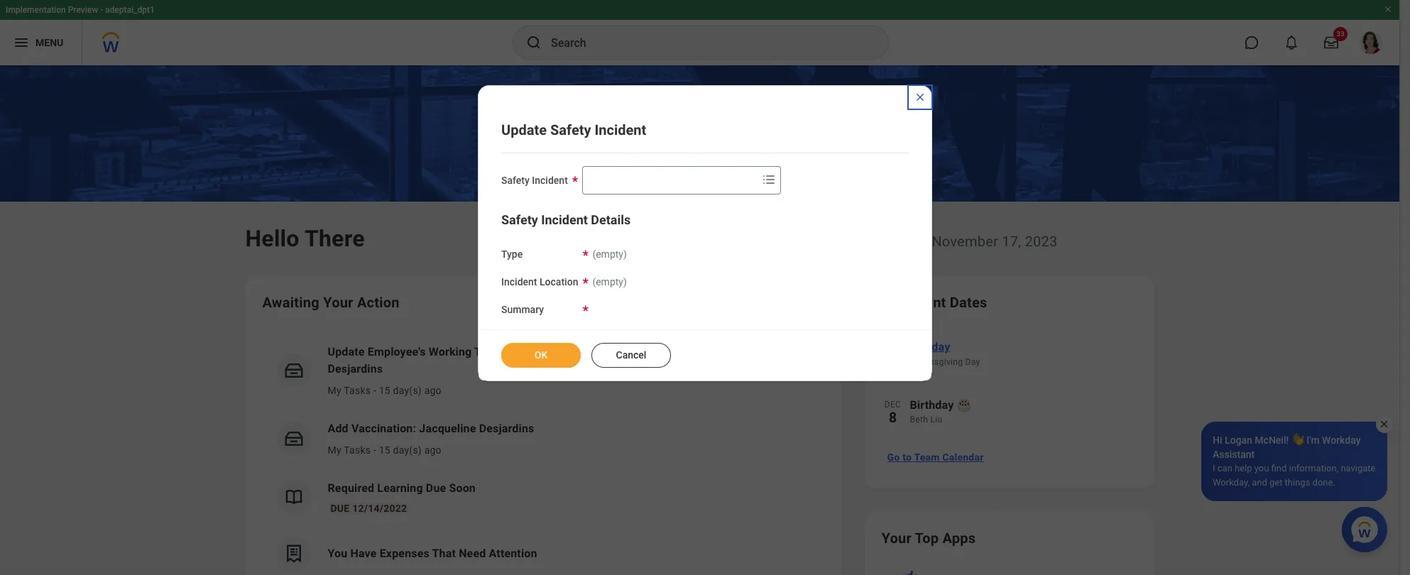 Task type: vqa. For each thing, say whether or not it's contained in the screenshot.
creating
no



Task type: describe. For each thing, give the bounding box(es) containing it.
arrangement:
[[626, 345, 698, 359]]

holiday button
[[910, 338, 1137, 356]]

it's
[[864, 233, 883, 250]]

apps
[[942, 530, 976, 547]]

day(s) for 1st the "inbox" "image" from the top of the awaiting your action list
[[393, 385, 422, 396]]

i'm
[[1307, 435, 1320, 446]]

close environment banner image
[[1384, 5, 1392, 13]]

there
[[305, 225, 365, 252]]

1 15 from the top
[[379, 385, 390, 396]]

hi
[[1213, 435, 1222, 446]]

liu
[[930, 415, 942, 425]]

workday
[[1322, 435, 1361, 446]]

it's friday, november 17, 2023
[[864, 233, 1057, 250]]

ok button
[[501, 343, 581, 368]]

find
[[1271, 463, 1287, 474]]

safety incident details group
[[501, 212, 909, 317]]

work
[[596, 345, 623, 359]]

get
[[1269, 477, 1283, 488]]

you have expenses that need attention button
[[262, 525, 825, 575]]

0 horizontal spatial due
[[330, 503, 350, 514]]

go to team calendar
[[887, 452, 984, 463]]

logan
[[1225, 435, 1252, 446]]

my tasks - 15 day(s) ago for 1st the "inbox" "image" from the top of the awaiting your action list
[[328, 385, 441, 396]]

incident location
[[501, 276, 578, 287]]

cancel button
[[591, 343, 671, 368]]

details
[[591, 212, 631, 227]]

action
[[357, 294, 400, 311]]

team
[[914, 452, 940, 463]]

help
[[1235, 463, 1252, 474]]

vaccination:
[[351, 422, 416, 435]]

to
[[903, 452, 912, 463]]

holiday thanksgiving day
[[910, 340, 980, 367]]

implementation
[[6, 5, 66, 15]]

implementation preview -   adeptai_dpt1 banner
[[0, 0, 1399, 65]]

my tasks - 15 day(s) ago for first the "inbox" "image" from the bottom
[[328, 444, 441, 456]]

desjardins inside update employee's working time: request flexible work arrangement: jacqueline desjardins
[[328, 362, 383, 376]]

1 my from the top
[[328, 385, 341, 396]]

preview
[[68, 5, 98, 15]]

due 12/14/2022
[[330, 503, 407, 514]]

1 horizontal spatial due
[[426, 481, 446, 495]]

awaiting your action
[[262, 294, 400, 311]]

👋
[[1291, 435, 1304, 446]]

important
[[881, 294, 946, 311]]

calendar
[[942, 452, 984, 463]]

go to team calendar button
[[881, 443, 989, 471]]

17,
[[1002, 233, 1021, 250]]

hello there
[[245, 225, 365, 252]]

1 vertical spatial -
[[373, 385, 376, 396]]

go
[[887, 452, 900, 463]]

hello there main content
[[0, 65, 1399, 575]]

- inside banner
[[100, 5, 103, 15]]

hi logan mcneil! 👋 i'm workday assistant i can help you find information, navigate workday, and get things done.
[[1213, 435, 1376, 488]]

2023
[[1025, 233, 1057, 250]]

you have expenses that need attention
[[328, 547, 537, 560]]

hello
[[245, 225, 299, 252]]

location
[[540, 276, 578, 287]]

information,
[[1289, 463, 1338, 474]]

soon
[[449, 481, 476, 495]]

0 vertical spatial your
[[323, 294, 353, 311]]

1 inbox image from the top
[[283, 360, 304, 381]]

navigate
[[1341, 463, 1376, 474]]

can
[[1217, 463, 1232, 474]]

request
[[507, 345, 550, 359]]

incident up safety incident details "button"
[[532, 175, 568, 186]]

november
[[932, 233, 998, 250]]

holiday
[[911, 340, 950, 354]]

employee's
[[368, 345, 426, 359]]

2 15 from the top
[[379, 444, 390, 456]]

prompts image
[[760, 171, 777, 188]]

close update safety incident image
[[914, 92, 926, 103]]

book open image
[[283, 486, 304, 508]]

dashboard expenses image
[[283, 543, 304, 564]]

i
[[1213, 463, 1215, 474]]

add
[[328, 422, 348, 435]]

adeptai_dpt1
[[105, 5, 155, 15]]

day
[[965, 357, 980, 367]]



Task type: locate. For each thing, give the bounding box(es) containing it.
your left action
[[323, 294, 353, 311]]

update inside update employee's working time: request flexible work arrangement: jacqueline desjardins
[[328, 345, 365, 359]]

birthday 🎂 beth liu
[[910, 398, 971, 425]]

and
[[1252, 477, 1267, 488]]

jacqueline up soon
[[419, 422, 476, 435]]

inbox image left add
[[283, 428, 304, 449]]

(empty) right location
[[592, 276, 627, 287]]

day(s) for first the "inbox" "image" from the bottom
[[393, 444, 422, 456]]

0 vertical spatial my tasks - 15 day(s) ago
[[328, 385, 441, 396]]

1 vertical spatial tasks
[[344, 444, 371, 456]]

- up vaccination:
[[373, 385, 376, 396]]

profile logan mcneil element
[[1351, 27, 1391, 58]]

0 vertical spatial due
[[426, 481, 446, 495]]

tasks for 1st the "inbox" "image" from the top of the awaiting your action list
[[344, 385, 371, 396]]

0 vertical spatial update
[[501, 121, 547, 138]]

jacqueline
[[701, 345, 758, 359], [419, 422, 476, 435]]

1 vertical spatial (empty)
[[592, 276, 627, 287]]

0 horizontal spatial your
[[323, 294, 353, 311]]

2 vertical spatial -
[[373, 444, 376, 456]]

beth
[[910, 415, 928, 425]]

0 vertical spatial day(s)
[[393, 385, 422, 396]]

jacqueline right arrangement:
[[701, 345, 758, 359]]

1 vertical spatial your
[[881, 530, 912, 547]]

1 horizontal spatial update
[[501, 121, 547, 138]]

1 vertical spatial desjardins
[[479, 422, 534, 435]]

2 my tasks - 15 day(s) ago from the top
[[328, 444, 441, 456]]

1 vertical spatial update
[[328, 345, 365, 359]]

1 horizontal spatial your
[[881, 530, 912, 547]]

need
[[459, 547, 486, 560]]

2 ago from the top
[[424, 444, 441, 456]]

15 down vaccination:
[[379, 444, 390, 456]]

1 vertical spatial ago
[[424, 444, 441, 456]]

workday,
[[1213, 477, 1250, 488]]

search image
[[525, 34, 542, 51]]

top
[[915, 530, 939, 547]]

1 vertical spatial my
[[328, 444, 341, 456]]

important dates element
[[881, 329, 1137, 440]]

my down add
[[328, 444, 341, 456]]

tasks
[[344, 385, 371, 396], [344, 444, 371, 456]]

implementation preview -   adeptai_dpt1
[[6, 5, 155, 15]]

(empty) for type
[[592, 248, 627, 260]]

2 (empty) from the top
[[592, 276, 627, 287]]

safety inside group
[[501, 212, 538, 227]]

- down vaccination:
[[373, 444, 376, 456]]

1 horizontal spatial jacqueline
[[701, 345, 758, 359]]

safety incident details button
[[501, 212, 631, 227]]

- right preview at the left of the page
[[100, 5, 103, 15]]

-
[[100, 5, 103, 15], [373, 385, 376, 396], [373, 444, 376, 456]]

day(s) down the add vaccination: jacqueline desjardins
[[393, 444, 422, 456]]

inbox large image
[[1324, 35, 1338, 50]]

important dates
[[881, 294, 987, 311]]

attention
[[489, 547, 537, 560]]

dec 8
[[884, 400, 901, 426]]

incident left details in the left top of the page
[[541, 212, 588, 227]]

ago down the add vaccination: jacqueline desjardins
[[424, 444, 441, 456]]

due left soon
[[426, 481, 446, 495]]

2 day(s) from the top
[[393, 444, 422, 456]]

safety for safety incident details
[[501, 212, 538, 227]]

ago up the add vaccination: jacqueline desjardins
[[424, 385, 441, 396]]

assistant
[[1213, 449, 1255, 460]]

update safety incident
[[501, 121, 646, 138]]

tasks down add
[[344, 444, 371, 456]]

0 vertical spatial my
[[328, 385, 341, 396]]

1 vertical spatial 15
[[379, 444, 390, 456]]

8
[[889, 409, 897, 426]]

1 vertical spatial due
[[330, 503, 350, 514]]

expenses
[[380, 547, 429, 560]]

add vaccination: jacqueline desjardins
[[328, 422, 534, 435]]

1 (empty) from the top
[[592, 248, 627, 260]]

Safety Incident field
[[583, 168, 757, 193]]

update safety incident dialog
[[478, 85, 932, 381]]

safety incident
[[501, 175, 568, 186]]

safety up the "safety incident"
[[550, 121, 591, 138]]

mcneil!
[[1255, 435, 1289, 446]]

dec
[[884, 400, 901, 410]]

awaiting your action list
[[262, 332, 825, 575]]

1 tasks from the top
[[344, 385, 371, 396]]

thanksgiving
[[910, 357, 963, 367]]

due
[[426, 481, 446, 495], [330, 503, 350, 514]]

update up the "safety incident"
[[501, 121, 547, 138]]

update for update employee's working time: request flexible work arrangement: jacqueline desjardins
[[328, 345, 365, 359]]

my tasks - 15 day(s) ago
[[328, 385, 441, 396], [328, 444, 441, 456]]

have
[[350, 547, 377, 560]]

0 vertical spatial -
[[100, 5, 103, 15]]

12/14/2022
[[352, 503, 407, 514]]

2 tasks from the top
[[344, 444, 371, 456]]

required
[[328, 481, 374, 495]]

safety up type
[[501, 212, 538, 227]]

1 vertical spatial safety
[[501, 175, 530, 186]]

done.
[[1312, 477, 1335, 488]]

tasks for first the "inbox" "image" from the bottom
[[344, 444, 371, 456]]

incident up safety incident field
[[595, 121, 646, 138]]

0 horizontal spatial update
[[328, 345, 365, 359]]

required learning due soon
[[328, 481, 476, 495]]

1 vertical spatial inbox image
[[283, 428, 304, 449]]

safety up safety incident details "button"
[[501, 175, 530, 186]]

ok
[[534, 349, 548, 361]]

2 vertical spatial safety
[[501, 212, 538, 227]]

your top apps
[[881, 530, 976, 547]]

due down required
[[330, 503, 350, 514]]

you
[[328, 547, 347, 560]]

your left top
[[881, 530, 912, 547]]

update for update safety incident
[[501, 121, 547, 138]]

(empty) down details in the left top of the page
[[592, 248, 627, 260]]

ago for first the "inbox" "image" from the bottom
[[424, 444, 441, 456]]

dates
[[950, 294, 987, 311]]

0 vertical spatial 15
[[379, 385, 390, 396]]

2 inbox image from the top
[[283, 428, 304, 449]]

summary
[[501, 304, 544, 315]]

flexible
[[553, 345, 593, 359]]

birthday
[[910, 398, 954, 412]]

your
[[323, 294, 353, 311], [881, 530, 912, 547]]

cancel
[[616, 349, 646, 361]]

update inside dialog
[[501, 121, 547, 138]]

inbox image down awaiting
[[283, 360, 304, 381]]

0 vertical spatial tasks
[[344, 385, 371, 396]]

1 day(s) from the top
[[393, 385, 422, 396]]

that
[[432, 547, 456, 560]]

ago for 1st the "inbox" "image" from the top of the awaiting your action list
[[424, 385, 441, 396]]

(empty)
[[592, 248, 627, 260], [592, 276, 627, 287]]

1 vertical spatial jacqueline
[[419, 422, 476, 435]]

1 my tasks - 15 day(s) ago from the top
[[328, 385, 441, 396]]

0 horizontal spatial jacqueline
[[419, 422, 476, 435]]

1 vertical spatial my tasks - 15 day(s) ago
[[328, 444, 441, 456]]

1 vertical spatial day(s)
[[393, 444, 422, 456]]

2 my from the top
[[328, 444, 341, 456]]

type
[[501, 248, 523, 260]]

my
[[328, 385, 341, 396], [328, 444, 341, 456]]

ago
[[424, 385, 441, 396], [424, 444, 441, 456]]

time:
[[474, 345, 504, 359]]

inbox image
[[283, 360, 304, 381], [283, 428, 304, 449]]

notifications large image
[[1284, 35, 1299, 50]]

things
[[1285, 477, 1310, 488]]

awaiting
[[262, 294, 319, 311]]

incident
[[595, 121, 646, 138], [532, 175, 568, 186], [541, 212, 588, 227], [501, 276, 537, 287]]

15 up vaccination:
[[379, 385, 390, 396]]

day(s)
[[393, 385, 422, 396], [393, 444, 422, 456]]

1 horizontal spatial desjardins
[[479, 422, 534, 435]]

0 vertical spatial desjardins
[[328, 362, 383, 376]]

0 vertical spatial jacqueline
[[701, 345, 758, 359]]

update employee's working time: request flexible work arrangement: jacqueline desjardins
[[328, 345, 758, 376]]

0 vertical spatial ago
[[424, 385, 441, 396]]

working
[[429, 345, 472, 359]]

0 vertical spatial safety
[[550, 121, 591, 138]]

update
[[501, 121, 547, 138], [328, 345, 365, 359]]

x image
[[1379, 419, 1389, 430]]

friday,
[[887, 233, 928, 250]]

update left employee's
[[328, 345, 365, 359]]

0 vertical spatial (empty)
[[592, 248, 627, 260]]

🎂
[[957, 398, 971, 412]]

0 horizontal spatial desjardins
[[328, 362, 383, 376]]

my tasks - 15 day(s) ago up vaccination:
[[328, 385, 441, 396]]

(empty) for incident location
[[592, 276, 627, 287]]

safety incident details
[[501, 212, 631, 227]]

safety for safety incident
[[501, 175, 530, 186]]

tasks up add
[[344, 385, 371, 396]]

1 ago from the top
[[424, 385, 441, 396]]

my up add
[[328, 385, 341, 396]]

0 vertical spatial inbox image
[[283, 360, 304, 381]]

you
[[1254, 463, 1269, 474]]

day(s) down employee's
[[393, 385, 422, 396]]

jacqueline inside update employee's working time: request flexible work arrangement: jacqueline desjardins
[[701, 345, 758, 359]]

incident up summary
[[501, 276, 537, 287]]

my tasks - 15 day(s) ago down vaccination:
[[328, 444, 441, 456]]

learning
[[377, 481, 423, 495]]



